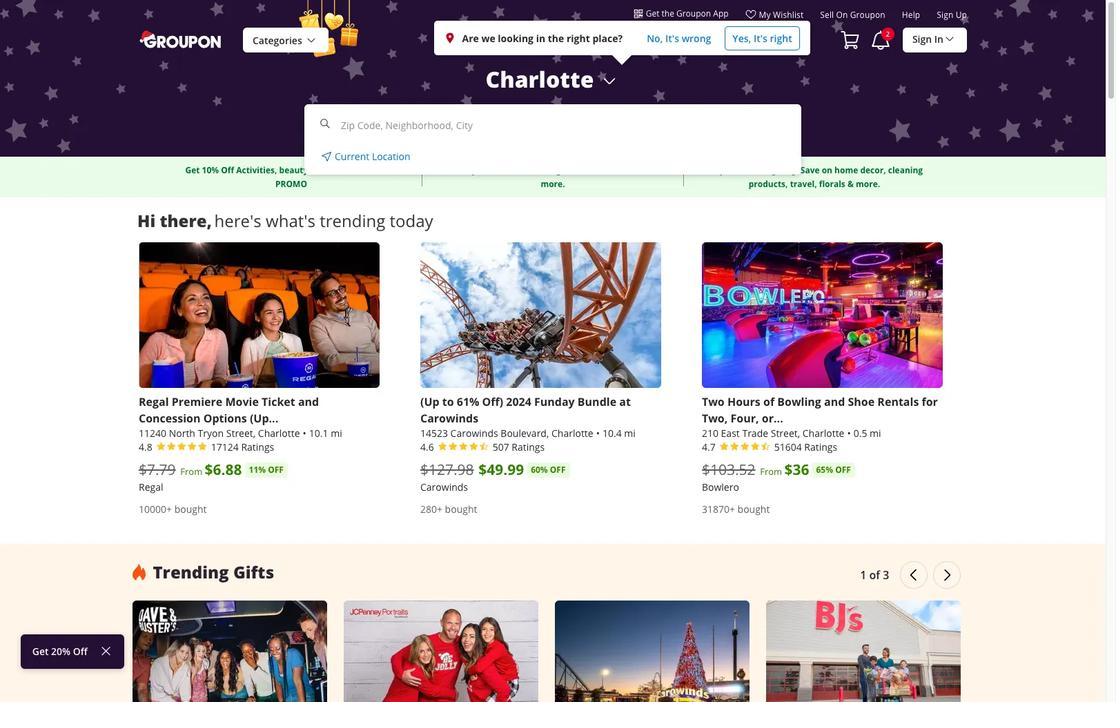 Task type: locate. For each thing, give the bounding box(es) containing it.
from for $36
[[761, 465, 783, 478]]

sign in
[[913, 32, 944, 46]]

from
[[180, 465, 203, 478], [761, 465, 783, 478]]

hours
[[728, 394, 761, 409]]

17124 ratings
[[211, 441, 274, 454]]

here's
[[214, 210, 262, 232]]

3 • from the left
[[848, 427, 851, 440]]

on inside prep for thanksgiving! save on home decor, cleaning products, travel, florals & more.
[[822, 164, 833, 176]]

0 horizontal spatial of
[[764, 394, 775, 409]]

0 horizontal spatial bought
[[175, 503, 207, 516]]

activities,
[[579, 164, 620, 176]]

bought right the 10000+
[[175, 503, 207, 516]]

mi inside two hours of bowling and shoe rentals for two, four, or... 210 east trade street, charlotte • 0.5 mi
[[870, 427, 882, 440]]

1 street, from the left
[[226, 427, 256, 440]]

it's inside "no, it's wrong" button
[[666, 31, 680, 45]]

charlotte inside (up to 61% off) 2024 funday bundle at carowinds 14523 carowinds boulevard, charlotte • 10.4 mi
[[552, 427, 594, 440]]

it's right no,
[[666, 31, 680, 45]]

ratings down boulevard, at the left of page
[[512, 441, 545, 454]]

mi for $7.79
[[331, 427, 342, 440]]

funday
[[535, 394, 575, 409]]

right down my wishlist link
[[770, 31, 793, 45]]

for
[[728, 164, 740, 176], [922, 394, 939, 409]]

from left $6.88
[[180, 465, 203, 478]]

$36
[[785, 460, 810, 480]]

get 20% off
[[32, 645, 88, 658]]

more. down current
[[331, 164, 355, 176]]

0 vertical spatial sign
[[937, 9, 954, 20]]

street, inside two hours of bowling and shoe rentals for two, four, or... 210 east trade street, charlotte • 0.5 mi
[[771, 427, 801, 440]]

more. inside the holidays are here! save on gifts, activities, flowers & more.
[[541, 178, 565, 190]]

1 horizontal spatial it's
[[754, 31, 768, 45]]

for inside prep for thanksgiving! save on home decor, cleaning products, travel, florals & more.
[[728, 164, 740, 176]]

11% off
[[249, 464, 284, 476]]

2 horizontal spatial ratings
[[805, 441, 838, 454]]

ratings up 11%
[[241, 441, 274, 454]]

1 horizontal spatial off
[[221, 164, 234, 176]]

and for $6.88
[[298, 394, 319, 409]]

carowinds down $127.98
[[421, 481, 468, 494]]

save up travel,
[[801, 164, 820, 176]]

2 horizontal spatial on
[[837, 9, 848, 20]]

from inside from $6.88
[[180, 465, 203, 478]]

sign for sign up
[[937, 9, 954, 20]]

1 horizontal spatial bought
[[445, 503, 478, 516]]

&
[[655, 164, 661, 176], [848, 178, 854, 190]]

charlotte down the funday
[[552, 427, 594, 440]]

0 horizontal spatial street,
[[226, 427, 256, 440]]

1 horizontal spatial save
[[801, 164, 820, 176]]

on for holidays are here! save on gifts, activities, flowers & more.
[[544, 164, 555, 176]]

get for get the groupon app
[[646, 8, 660, 19]]

mi inside (up to 61% off) 2024 funday bundle at carowinds 14523 carowinds boulevard, charlotte • 10.4 mi
[[625, 427, 636, 440]]

two hours of bowling and shoe rentals for two, four, or... 210 east trade street, charlotte • 0.5 mi
[[702, 394, 939, 440]]

off for 10%
[[221, 164, 234, 176]]

on inside sell on groupon link
[[837, 9, 848, 20]]

mi inside regal premiere movie ticket and concession options (up... 11240 north tryon street, charlotte • 10.1 mi
[[331, 427, 342, 440]]

it's for no,
[[666, 31, 680, 45]]

1 vertical spatial &
[[848, 178, 854, 190]]

507 ratings
[[493, 441, 545, 454]]

& right flowers
[[655, 164, 661, 176]]

65% off
[[817, 464, 851, 476]]

0 vertical spatial regal
[[139, 394, 169, 409]]

trade
[[743, 427, 769, 440]]

groupon inside button
[[677, 8, 712, 19]]

categories button
[[243, 28, 329, 53]]

1 horizontal spatial for
[[922, 394, 939, 409]]

1 vertical spatial off
[[73, 645, 88, 658]]

concession
[[139, 411, 201, 426]]

hi
[[137, 209, 156, 232]]

0 horizontal spatial the
[[548, 31, 564, 45]]

it's
[[666, 31, 680, 45], [754, 31, 768, 45]]

on right sell
[[837, 9, 848, 20]]

2 horizontal spatial off
[[836, 464, 851, 476]]

0 horizontal spatial more.
[[331, 164, 355, 176]]

0 horizontal spatial it's
[[666, 31, 680, 45]]

off right 11%
[[268, 464, 284, 476]]

the up "no, it's wrong" button
[[662, 8, 675, 19]]

2 horizontal spatial mi
[[870, 427, 882, 440]]

1 regal from the top
[[139, 394, 169, 409]]

get inside get the groupon app button
[[646, 8, 660, 19]]

on up florals
[[822, 164, 833, 176]]

looking
[[498, 31, 534, 45]]

2
[[887, 29, 890, 38]]

the right in
[[548, 31, 564, 45]]

charlotte button
[[486, 64, 621, 95]]

0 horizontal spatial groupon
[[677, 8, 712, 19]]

two
[[702, 394, 725, 409]]

1 it's from the left
[[666, 31, 680, 45]]

17124
[[211, 441, 239, 454]]

right left place?
[[567, 31, 590, 45]]

1 from from the left
[[180, 465, 203, 478]]

prep for thanksgiving! save on home decor, cleaning products, travel, florals & more. link
[[701, 163, 929, 191]]

2 search groupon search field from the top
[[305, 106, 802, 135]]

Search Groupon search field
[[305, 64, 810, 175], [305, 106, 802, 135]]

movie
[[225, 394, 259, 409]]

regal for regal
[[139, 481, 163, 494]]

save inside prep for thanksgiving! save on home decor, cleaning products, travel, florals & more.
[[801, 164, 820, 176]]

2 save from the left
[[801, 164, 820, 176]]

0 horizontal spatial •
[[303, 427, 306, 440]]

1 search groupon search field from the top
[[305, 64, 810, 175]]

bowlero
[[702, 481, 740, 494]]

2 horizontal spatial get
[[646, 8, 660, 19]]

2 horizontal spatial more.
[[856, 178, 881, 190]]

1 horizontal spatial •
[[597, 427, 600, 440]]

10.4
[[603, 427, 622, 440]]

1 • from the left
[[303, 427, 306, 440]]

1 ratings from the left
[[241, 441, 274, 454]]

1 horizontal spatial ratings
[[512, 441, 545, 454]]

groupon for on
[[851, 9, 886, 20]]

2 vertical spatial get
[[32, 645, 49, 658]]

1 vertical spatial get
[[185, 164, 200, 176]]

3 mi from the left
[[870, 427, 882, 440]]

off right 65%
[[836, 464, 851, 476]]

0 vertical spatial the
[[662, 8, 675, 19]]

1 mi from the left
[[331, 427, 342, 440]]

it's inside yes, it's right "button"
[[754, 31, 768, 45]]

& down the home
[[848, 178, 854, 190]]

sell on groupon
[[821, 9, 886, 20]]

save inside the holidays are here! save on gifts, activities, flowers & more.
[[523, 164, 542, 176]]

from inside from $36
[[761, 465, 783, 478]]

1 bought from the left
[[175, 503, 207, 516]]

2 it's from the left
[[754, 31, 768, 45]]

it's for yes,
[[754, 31, 768, 45]]

• for $127.98
[[597, 427, 600, 440]]

• left 0.5
[[848, 427, 851, 440]]

more. inside 'get 10% off activities, beauty, and more. use code promo'
[[331, 164, 355, 176]]

1 vertical spatial regal
[[139, 481, 163, 494]]

1 horizontal spatial mi
[[625, 427, 636, 440]]

1 horizontal spatial street,
[[771, 427, 801, 440]]

search groupon search field containing charlotte
[[305, 64, 810, 175]]

and inside two hours of bowling and shoe rentals for two, four, or... 210 east trade street, charlotte • 0.5 mi
[[825, 394, 846, 409]]

get left 20%
[[32, 645, 49, 658]]

no, it's wrong
[[647, 31, 712, 45]]

help
[[903, 9, 921, 20]]

0 vertical spatial &
[[655, 164, 661, 176]]

0 horizontal spatial right
[[567, 31, 590, 45]]

0 vertical spatial get
[[646, 8, 660, 19]]

help link
[[903, 9, 921, 26]]

charlotte up 51604 ratings
[[803, 427, 845, 440]]

0 vertical spatial for
[[728, 164, 740, 176]]

mi
[[331, 427, 342, 440], [625, 427, 636, 440], [870, 427, 882, 440]]

regal down the $7.79
[[139, 481, 163, 494]]

bought right 280+
[[445, 503, 478, 516]]

code
[[375, 164, 397, 176]]

0 horizontal spatial ratings
[[241, 441, 274, 454]]

bought right "31870+"
[[738, 503, 770, 516]]

0 horizontal spatial save
[[523, 164, 542, 176]]

get up no,
[[646, 8, 660, 19]]

charlotte
[[486, 64, 594, 94], [258, 427, 300, 440], [552, 427, 594, 440], [803, 427, 845, 440]]

• inside two hours of bowling and shoe rentals for two, four, or... 210 east trade street, charlotte • 0.5 mi
[[848, 427, 851, 440]]

2 horizontal spatial bought
[[738, 503, 770, 516]]

0 horizontal spatial for
[[728, 164, 740, 176]]

1 horizontal spatial sign
[[937, 9, 954, 20]]

location
[[372, 150, 411, 163]]

charlotte down in
[[486, 64, 594, 94]]

regal inside regal premiere movie ticket and concession options (up... 11240 north tryon street, charlotte • 10.1 mi
[[139, 394, 169, 409]]

mi right 10.1
[[331, 427, 342, 440]]

sign up
[[937, 9, 968, 20]]

1 horizontal spatial right
[[770, 31, 793, 45]]

1 horizontal spatial more.
[[541, 178, 565, 190]]

2 regal from the top
[[139, 481, 163, 494]]

1 vertical spatial for
[[922, 394, 939, 409]]

ratings up 65%
[[805, 441, 838, 454]]

0 vertical spatial of
[[764, 394, 775, 409]]

2 • from the left
[[597, 427, 600, 440]]

• inside regal premiere movie ticket and concession options (up... 11240 north tryon street, charlotte • 10.1 mi
[[303, 427, 306, 440]]

what's
[[266, 210, 316, 232]]

0 horizontal spatial on
[[544, 164, 555, 176]]

categories
[[253, 34, 302, 47]]

trending
[[320, 210, 386, 232]]

more. down decor,
[[856, 178, 881, 190]]

no, it's wrong button
[[640, 26, 719, 50]]

charlotte inside two hours of bowling and shoe rentals for two, four, or... 210 east trade street, charlotte • 0.5 mi
[[803, 427, 845, 440]]

sign left up
[[937, 9, 954, 20]]

1 vertical spatial sign
[[913, 32, 933, 46]]

at
[[620, 394, 631, 409]]

11%
[[249, 464, 266, 476]]

0 horizontal spatial mi
[[331, 427, 342, 440]]

2 bought from the left
[[445, 503, 478, 516]]

210
[[702, 427, 719, 440]]

charlotte inside regal premiere movie ticket and concession options (up... 11240 north tryon street, charlotte • 10.1 mi
[[258, 427, 300, 440]]

get the groupon app
[[646, 8, 729, 19]]

bought
[[175, 503, 207, 516], [445, 503, 478, 516], [738, 503, 770, 516]]

off inside 'get 10% off activities, beauty, and more. use code promo'
[[221, 164, 234, 176]]

• inside (up to 61% off) 2024 funday bundle at carowinds 14523 carowinds boulevard, charlotte • 10.4 mi
[[597, 427, 600, 440]]

1 horizontal spatial on
[[822, 164, 833, 176]]

off right 60%
[[550, 464, 566, 476]]

sign left in
[[913, 32, 933, 46]]

street, up '17124 ratings'
[[226, 427, 256, 440]]

60% off
[[531, 464, 566, 476]]

1 horizontal spatial &
[[848, 178, 854, 190]]

0 vertical spatial off
[[221, 164, 234, 176]]

0 horizontal spatial off
[[73, 645, 88, 658]]

two,
[[702, 411, 728, 426]]

ratings for $6.88
[[241, 441, 274, 454]]

from left $36
[[761, 465, 783, 478]]

1 vertical spatial of
[[870, 568, 881, 583]]

get 10% off activities, beauty, and more. use code promo
[[185, 164, 397, 190]]

• left 10.1
[[303, 427, 306, 440]]

1 save from the left
[[523, 164, 542, 176]]

on for prep for thanksgiving! save on home decor, cleaning products, travel, florals & more.
[[822, 164, 833, 176]]

1 horizontal spatial groupon
[[851, 9, 886, 20]]

2 mi from the left
[[625, 427, 636, 440]]

1 horizontal spatial get
[[185, 164, 200, 176]]

0 vertical spatial carowinds
[[421, 411, 479, 426]]

1 horizontal spatial the
[[662, 8, 675, 19]]

2 right from the left
[[770, 31, 793, 45]]

(up
[[421, 394, 440, 409]]

on left 'gifts,'
[[544, 164, 555, 176]]

off for 20%
[[73, 645, 88, 658]]

from for $6.88
[[180, 465, 203, 478]]

3 off from the left
[[836, 464, 851, 476]]

sign inside button
[[913, 32, 933, 46]]

10%
[[202, 164, 219, 176]]

decor,
[[861, 164, 887, 176]]

off right 20%
[[73, 645, 88, 658]]

options
[[204, 411, 247, 426]]

sell
[[821, 9, 834, 20]]

the inside button
[[662, 8, 675, 19]]

groupon up wrong
[[677, 8, 712, 19]]

0 horizontal spatial &
[[655, 164, 661, 176]]

1 vertical spatial the
[[548, 31, 564, 45]]

charlotte down (up...
[[258, 427, 300, 440]]

0 horizontal spatial get
[[32, 645, 49, 658]]

2 horizontal spatial •
[[848, 427, 851, 440]]

4.6
[[421, 441, 434, 454]]

61%
[[457, 394, 480, 409]]

groupon up 2 unread items element
[[851, 9, 886, 20]]

of up or...
[[764, 394, 775, 409]]

get left 10%
[[185, 164, 200, 176]]

2 from from the left
[[761, 465, 783, 478]]

more.
[[331, 164, 355, 176], [541, 178, 565, 190], [856, 178, 881, 190]]

off right 10%
[[221, 164, 234, 176]]

and right beauty,
[[313, 164, 329, 176]]

mi right 10.4
[[625, 427, 636, 440]]

off
[[221, 164, 234, 176], [73, 645, 88, 658]]

2 street, from the left
[[771, 427, 801, 440]]

prep for thanksgiving! save on home decor, cleaning products, travel, florals & more.
[[706, 164, 924, 190]]

up
[[956, 9, 968, 20]]

14523
[[421, 427, 448, 440]]

0 horizontal spatial from
[[180, 465, 203, 478]]

holidays are here! save on gifts, activities, flowers & more. link
[[439, 163, 667, 191]]

on inside the holidays are here! save on gifts, activities, flowers & more.
[[544, 164, 555, 176]]

1 horizontal spatial from
[[761, 465, 783, 478]]

carowinds up 507
[[451, 427, 498, 440]]

regal up concession
[[139, 394, 169, 409]]

east
[[721, 427, 740, 440]]

it's right yes,
[[754, 31, 768, 45]]

and right ticket
[[298, 394, 319, 409]]

sign
[[937, 9, 954, 20], [913, 32, 933, 46]]

regal
[[139, 394, 169, 409], [139, 481, 163, 494]]

2024
[[506, 394, 532, 409]]

for right rentals
[[922, 394, 939, 409]]

more. down 'gifts,'
[[541, 178, 565, 190]]

3 bought from the left
[[738, 503, 770, 516]]

street, up "51604"
[[771, 427, 801, 440]]

of left 3
[[870, 568, 881, 583]]

of inside two hours of bowling and shoe rentals for two, four, or... 210 east trade street, charlotte • 0.5 mi
[[764, 394, 775, 409]]

and inside regal premiere movie ticket and concession options (up... 11240 north tryon street, charlotte • 10.1 mi
[[298, 394, 319, 409]]

current
[[335, 150, 370, 163]]

0 horizontal spatial off
[[268, 464, 284, 476]]

premiere
[[172, 394, 223, 409]]

0 horizontal spatial sign
[[913, 32, 933, 46]]

off)
[[482, 394, 504, 409]]

1 of 3
[[861, 568, 890, 583]]

for right prep
[[728, 164, 740, 176]]

3 ratings from the left
[[805, 441, 838, 454]]

off for $6.88
[[268, 464, 284, 476]]

get inside 'get 10% off activities, beauty, and more. use code promo'
[[185, 164, 200, 176]]

1 horizontal spatial off
[[550, 464, 566, 476]]

save
[[523, 164, 542, 176], [801, 164, 820, 176]]

carowinds down to
[[421, 411, 479, 426]]

north
[[169, 427, 195, 440]]

mi right 0.5
[[870, 427, 882, 440]]

gifts
[[233, 561, 274, 583]]

• left 10.4
[[597, 427, 600, 440]]

1 off from the left
[[268, 464, 284, 476]]

save right here! at the left of page
[[523, 164, 542, 176]]

of
[[764, 394, 775, 409], [870, 568, 881, 583]]

and left shoe
[[825, 394, 846, 409]]



Task type: vqa. For each thing, say whether or not it's contained in the screenshot.
more. in the holidays are here! save on gifts, activities, flowers & more.
yes



Task type: describe. For each thing, give the bounding box(es) containing it.
280+ bought
[[421, 503, 478, 516]]

my
[[759, 9, 771, 20]]

shoe
[[848, 394, 875, 409]]

sign for sign in
[[913, 32, 933, 46]]

app
[[714, 8, 729, 19]]

0.5
[[854, 427, 868, 440]]

bought for $36
[[738, 503, 770, 516]]

get for get 10% off activities, beauty, and more. use code promo
[[185, 164, 200, 176]]

gifts,
[[557, 164, 577, 176]]

51604 ratings
[[775, 441, 838, 454]]

we
[[482, 31, 496, 45]]

regal for regal premiere movie ticket and concession options (up... 11240 north tryon street, charlotte • 10.1 mi
[[139, 394, 169, 409]]

bowling
[[778, 394, 822, 409]]

beauty,
[[279, 164, 311, 176]]

bundle
[[578, 394, 617, 409]]

$103.52
[[702, 460, 756, 479]]

florals
[[820, 178, 846, 190]]

11240
[[139, 427, 166, 440]]

promo
[[276, 178, 307, 190]]

tryon
[[198, 427, 224, 440]]

sell on groupon link
[[821, 9, 886, 26]]

mi for $127.98
[[625, 427, 636, 440]]

groupon image
[[139, 29, 224, 49]]

are
[[483, 164, 497, 176]]

activities,
[[236, 164, 277, 176]]

& inside prep for thanksgiving! save on home decor, cleaning products, travel, florals & more.
[[848, 178, 854, 190]]

31870+ bought
[[702, 503, 770, 516]]

2 ratings from the left
[[512, 441, 545, 454]]

save for more.
[[523, 164, 542, 176]]

my wishlist link
[[746, 9, 804, 26]]

regal premiere movie ticket and concession options (up... 11240 north tryon street, charlotte • 10.1 mi
[[139, 394, 342, 440]]

my wishlist
[[759, 9, 804, 20]]

groupon for the
[[677, 8, 712, 19]]

yes, it's right button
[[725, 26, 800, 50]]

right inside yes, it's right "button"
[[770, 31, 793, 45]]

products,
[[749, 178, 788, 190]]

in
[[536, 31, 546, 45]]

prep
[[706, 164, 726, 176]]

• for $7.79
[[303, 427, 306, 440]]

280+
[[421, 503, 443, 516]]

3
[[884, 568, 890, 583]]

rentals
[[878, 394, 920, 409]]

cleaning
[[889, 164, 924, 176]]

& inside the holidays are here! save on gifts, activities, flowers & more.
[[655, 164, 661, 176]]

1 vertical spatial carowinds
[[451, 427, 498, 440]]

more. inside prep for thanksgiving! save on home decor, cleaning products, travel, florals & more.
[[856, 178, 881, 190]]

ticket
[[262, 394, 295, 409]]

place?
[[593, 31, 623, 45]]

(up to 61% off) 2024 funday bundle at carowinds 14523 carowinds boulevard, charlotte • 10.4 mi
[[421, 394, 636, 440]]

1 horizontal spatial of
[[870, 568, 881, 583]]

2 off from the left
[[550, 464, 566, 476]]

wrong
[[682, 31, 712, 45]]

$49.99
[[479, 460, 524, 480]]

$6.88
[[205, 460, 242, 480]]

charlotte inside button
[[486, 64, 594, 94]]

4.7
[[702, 441, 716, 454]]

1 right from the left
[[567, 31, 590, 45]]

$127.98
[[421, 460, 474, 479]]

and for $36
[[825, 394, 846, 409]]

507
[[493, 441, 510, 454]]

31870+
[[702, 503, 736, 516]]

get the groupon app button
[[634, 7, 729, 19]]

10000+
[[139, 503, 172, 516]]

holidays
[[446, 164, 481, 176]]

boulevard,
[[501, 427, 549, 440]]

trending
[[153, 561, 229, 583]]

here!
[[499, 164, 521, 176]]

holidays are here! save on gifts, activities, flowers & more.
[[446, 164, 661, 190]]

ratings for $36
[[805, 441, 838, 454]]

flowers
[[622, 164, 653, 176]]

65%
[[817, 464, 834, 476]]

to
[[443, 394, 454, 409]]

street, inside regal premiere movie ticket and concession options (up... 11240 north tryon street, charlotte • 10.1 mi
[[226, 427, 256, 440]]

for inside two hours of bowling and shoe rentals for two, four, or... 210 east trade street, charlotte • 0.5 mi
[[922, 394, 939, 409]]

four,
[[731, 411, 760, 426]]

2 vertical spatial carowinds
[[421, 481, 468, 494]]

hi there, here's what's trending today
[[137, 209, 434, 232]]

thanksgiving!
[[742, 164, 799, 176]]

2 unread items element
[[882, 28, 895, 41]]

no,
[[647, 31, 663, 45]]

sign up link
[[937, 9, 968, 26]]

or...
[[762, 411, 784, 426]]

Charlotte search field
[[313, 110, 794, 139]]

current location
[[335, 150, 411, 163]]

from $6.88
[[180, 460, 242, 480]]

sign in button
[[903, 27, 968, 52]]

get for get 20% off
[[32, 645, 49, 658]]

51604
[[775, 441, 802, 454]]

save for travel,
[[801, 164, 820, 176]]

are
[[462, 31, 479, 45]]

1
[[861, 568, 867, 583]]

off for $36
[[836, 464, 851, 476]]

in
[[935, 32, 944, 46]]

and inside 'get 10% off activities, beauty, and more. use code promo'
[[313, 164, 329, 176]]

10000+ bought
[[139, 503, 207, 516]]

bought for $6.88
[[175, 503, 207, 516]]

2 button
[[870, 28, 895, 52]]

60%
[[531, 464, 548, 476]]



